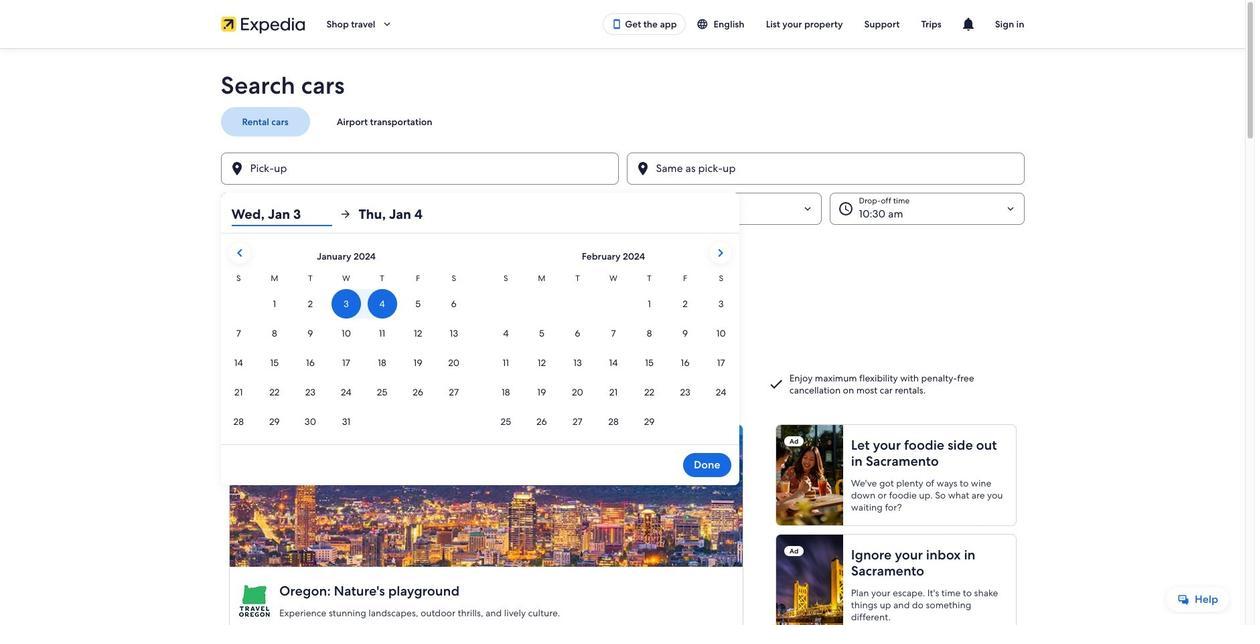 Task type: describe. For each thing, give the bounding box(es) containing it.
shop travel image
[[381, 18, 393, 30]]

download the app button image
[[612, 19, 623, 29]]

next month image
[[712, 245, 729, 261]]

previous month image
[[231, 245, 248, 261]]

communication center icon image
[[961, 16, 977, 32]]



Task type: vqa. For each thing, say whether or not it's contained in the screenshot.
tab panel
yes



Task type: locate. For each thing, give the bounding box(es) containing it.
small image
[[696, 18, 714, 30]]

expedia logo image
[[221, 15, 305, 33]]

tab panel
[[215, 145, 1025, 486]]

main content
[[0, 48, 1245, 626]]



